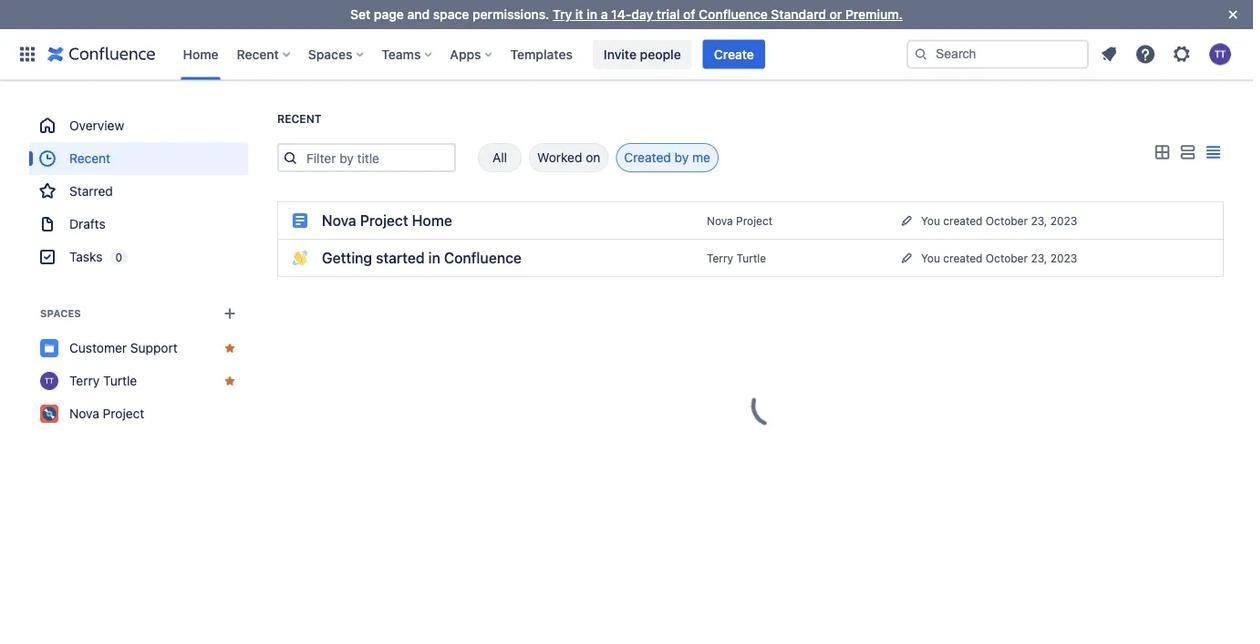 Task type: describe. For each thing, give the bounding box(es) containing it.
drafts
[[69, 217, 106, 232]]

apps
[[450, 47, 481, 62]]

1 vertical spatial home
[[412, 212, 452, 229]]

trial
[[657, 7, 680, 22]]

starred link
[[29, 175, 248, 208]]

1 horizontal spatial terry turtle
[[707, 252, 766, 265]]

Search field
[[907, 40, 1089, 69]]

on
[[586, 150, 601, 165]]

unstar this space image for terry turtle
[[223, 374, 237, 389]]

2023 for getting started in confluence
[[1051, 252, 1078, 265]]

2 horizontal spatial nova
[[707, 215, 733, 227]]

support
[[130, 341, 178, 356]]

a
[[601, 7, 608, 22]]

started
[[376, 250, 425, 267]]

space
[[433, 7, 469, 22]]

recent button
[[231, 40, 297, 69]]

settings icon image
[[1171, 43, 1193, 65]]

invite people button
[[593, 40, 692, 69]]

worked on button
[[529, 143, 609, 172]]

home inside global element
[[183, 47, 219, 62]]

banner containing home
[[0, 29, 1253, 80]]

global element
[[11, 29, 903, 80]]

apps button
[[445, 40, 500, 69]]

search image
[[914, 47, 929, 62]]

1 vertical spatial terry
[[69, 374, 100, 389]]

23, for getting started in confluence
[[1031, 252, 1048, 265]]

0 horizontal spatial terry turtle link
[[29, 365, 248, 398]]

1 horizontal spatial nova project
[[707, 215, 773, 227]]

day
[[632, 7, 653, 22]]

create a space image
[[219, 303, 241, 325]]

october for getting started in confluence
[[986, 252, 1028, 265]]

1 horizontal spatial turtle
[[737, 252, 766, 265]]

appswitcher icon image
[[16, 43, 38, 65]]

page
[[374, 7, 404, 22]]

people
[[640, 47, 681, 62]]

you created october 23, 2023 for nova project home
[[921, 214, 1078, 227]]

Filter by title field
[[301, 145, 454, 171]]

2023 for nova project home
[[1051, 214, 1078, 227]]

1 horizontal spatial nova
[[322, 212, 356, 229]]

2 horizontal spatial project
[[736, 215, 773, 227]]

1 vertical spatial turtle
[[103, 374, 137, 389]]

and
[[407, 7, 430, 22]]

invite
[[604, 47, 637, 62]]

standard
[[771, 7, 826, 22]]

1 vertical spatial recent
[[277, 113, 322, 125]]

0 vertical spatial in
[[587, 7, 598, 22]]

created by me button
[[616, 143, 719, 172]]

your profile and preferences image
[[1210, 43, 1232, 65]]

created for getting started in confluence
[[944, 252, 983, 265]]

teams
[[382, 47, 421, 62]]

1 vertical spatial nova project
[[69, 406, 144, 421]]

all
[[493, 150, 507, 165]]

nova project home
[[322, 212, 452, 229]]

invite people
[[604, 47, 681, 62]]

help icon image
[[1135, 43, 1157, 65]]

compact list image
[[1202, 142, 1224, 164]]

recent link
[[29, 142, 248, 175]]

customer
[[69, 341, 127, 356]]

overview
[[69, 118, 124, 133]]

drafts link
[[29, 208, 248, 241]]

by
[[675, 150, 689, 165]]

create link
[[703, 40, 765, 69]]

close image
[[1222, 4, 1244, 26]]

all button
[[478, 143, 522, 172]]

page image
[[293, 213, 307, 228]]

getting
[[322, 250, 372, 267]]

23, for nova project home
[[1031, 214, 1048, 227]]

0
[[115, 251, 122, 264]]



Task type: vqa. For each thing, say whether or not it's contained in the screenshot.
You created October 23, 2023 related to Nova Project Home
yes



Task type: locate. For each thing, give the bounding box(es) containing it.
nova down me on the right top of the page
[[707, 215, 733, 227]]

worked on
[[537, 150, 601, 165]]

nova project down me on the right top of the page
[[707, 215, 773, 227]]

1 vertical spatial terry turtle
[[69, 374, 137, 389]]

set
[[350, 7, 371, 22]]

notification icon image
[[1098, 43, 1120, 65]]

0 horizontal spatial terry turtle
[[69, 374, 137, 389]]

october
[[986, 214, 1028, 227], [986, 252, 1028, 265]]

confluence right started
[[444, 250, 522, 267]]

1 horizontal spatial in
[[587, 7, 598, 22]]

customer support
[[69, 341, 178, 356]]

2 october from the top
[[986, 252, 1028, 265]]

try
[[553, 7, 572, 22]]

nova down customer
[[69, 406, 99, 421]]

1 vertical spatial confluence
[[444, 250, 522, 267]]

tab list containing all
[[456, 143, 719, 172]]

1 2023 from the top
[[1051, 214, 1078, 227]]

created
[[944, 214, 983, 227], [944, 252, 983, 265]]

tasks
[[69, 250, 103, 265]]

group
[[29, 109, 248, 274]]

1 you created october 23, 2023 from the top
[[921, 214, 1078, 227]]

terry turtle
[[707, 252, 766, 265], [69, 374, 137, 389]]

nova project link down me on the right top of the page
[[707, 215, 773, 227]]

0 vertical spatial october
[[986, 214, 1028, 227]]

0 horizontal spatial terry
[[69, 374, 100, 389]]

list image
[[1177, 142, 1199, 164]]

starred
[[69, 184, 113, 199]]

0 vertical spatial you created october 23, 2023
[[921, 214, 1078, 227]]

you for nova project home
[[921, 214, 941, 227]]

1 horizontal spatial terry
[[707, 252, 734, 265]]

1 vertical spatial 23,
[[1031, 252, 1048, 265]]

2 23, from the top
[[1031, 252, 1048, 265]]

recent down recent popup button
[[277, 113, 322, 125]]

home
[[183, 47, 219, 62], [412, 212, 452, 229]]

1 horizontal spatial terry turtle link
[[707, 252, 766, 265]]

2 2023 from the top
[[1051, 252, 1078, 265]]

turtle
[[737, 252, 766, 265], [103, 374, 137, 389]]

1 vertical spatial unstar this space image
[[223, 374, 237, 389]]

cards image
[[1151, 142, 1173, 164]]

0 horizontal spatial nova project link
[[29, 398, 248, 431]]

of
[[683, 7, 696, 22]]

0 vertical spatial spaces
[[308, 47, 352, 62]]

0 vertical spatial confluence
[[699, 7, 768, 22]]

1 october from the top
[[986, 214, 1028, 227]]

nova
[[322, 212, 356, 229], [707, 215, 733, 227], [69, 406, 99, 421]]

14-
[[611, 7, 632, 22]]

created by me
[[624, 150, 711, 165]]

spaces button
[[303, 40, 371, 69]]

1 horizontal spatial confluence
[[699, 7, 768, 22]]

spaces inside popup button
[[308, 47, 352, 62]]

0 horizontal spatial confluence
[[444, 250, 522, 267]]

nova project down customer
[[69, 406, 144, 421]]

premium.
[[846, 7, 903, 22]]

home left recent popup button
[[183, 47, 219, 62]]

home up getting started in confluence
[[412, 212, 452, 229]]

:wave: image
[[293, 251, 307, 265], [293, 251, 307, 265]]

in right started
[[428, 250, 441, 267]]

1 vertical spatial terry turtle link
[[29, 365, 248, 398]]

home link
[[177, 40, 224, 69]]

1 horizontal spatial nova project link
[[707, 215, 773, 227]]

0 vertical spatial 23,
[[1031, 214, 1048, 227]]

confluence
[[699, 7, 768, 22], [444, 250, 522, 267]]

overview link
[[29, 109, 248, 142]]

banner
[[0, 29, 1253, 80]]

0 vertical spatial terry
[[707, 252, 734, 265]]

created for nova project home
[[944, 214, 983, 227]]

1 horizontal spatial home
[[412, 212, 452, 229]]

you created october 23, 2023 for getting started in confluence
[[921, 252, 1078, 265]]

confluence image
[[47, 43, 156, 65], [47, 43, 156, 65]]

unstar this space image for customer support
[[223, 341, 237, 356]]

1 created from the top
[[944, 214, 983, 227]]

nova project link down customer support link
[[29, 398, 248, 431]]

2 vertical spatial recent
[[69, 151, 111, 166]]

in left a
[[587, 7, 598, 22]]

or
[[830, 7, 842, 22]]

2023
[[1051, 214, 1078, 227], [1051, 252, 1078, 265]]

0 vertical spatial terry turtle
[[707, 252, 766, 265]]

set page and space permissions. try it in a 14-day trial of confluence standard or premium.
[[350, 7, 903, 22]]

recent right home link
[[237, 47, 279, 62]]

2 you created october 23, 2023 from the top
[[921, 252, 1078, 265]]

terry turtle link
[[707, 252, 766, 265], [29, 365, 248, 398]]

permissions.
[[473, 7, 550, 22]]

project
[[360, 212, 408, 229], [736, 215, 773, 227], [103, 406, 144, 421]]

1 unstar this space image from the top
[[223, 341, 237, 356]]

terry
[[707, 252, 734, 265], [69, 374, 100, 389]]

0 vertical spatial you
[[921, 214, 941, 227]]

0 horizontal spatial in
[[428, 250, 441, 267]]

october for nova project home
[[986, 214, 1028, 227]]

2 you from the top
[[921, 252, 941, 265]]

0 vertical spatial unstar this space image
[[223, 341, 237, 356]]

nova project link
[[707, 215, 773, 227], [29, 398, 248, 431]]

you created october 23, 2023
[[921, 214, 1078, 227], [921, 252, 1078, 265]]

1 horizontal spatial spaces
[[308, 47, 352, 62]]

0 horizontal spatial turtle
[[103, 374, 137, 389]]

templates link
[[505, 40, 578, 69]]

1 vertical spatial in
[[428, 250, 441, 267]]

2 created from the top
[[944, 252, 983, 265]]

0 vertical spatial home
[[183, 47, 219, 62]]

recent inside "group"
[[69, 151, 111, 166]]

1 vertical spatial spaces
[[40, 308, 81, 320]]

1 vertical spatial october
[[986, 252, 1028, 265]]

0 horizontal spatial home
[[183, 47, 219, 62]]

2 unstar this space image from the top
[[223, 374, 237, 389]]

0 horizontal spatial nova project
[[69, 406, 144, 421]]

recent up the 'starred'
[[69, 151, 111, 166]]

recent
[[237, 47, 279, 62], [277, 113, 322, 125], [69, 151, 111, 166]]

it
[[576, 7, 584, 22]]

create
[[714, 47, 754, 62]]

recent inside popup button
[[237, 47, 279, 62]]

0 vertical spatial recent
[[237, 47, 279, 62]]

0 vertical spatial 2023
[[1051, 214, 1078, 227]]

0 vertical spatial terry turtle link
[[707, 252, 766, 265]]

templates
[[510, 47, 573, 62]]

0 horizontal spatial project
[[103, 406, 144, 421]]

1 you from the top
[[921, 214, 941, 227]]

1 vertical spatial nova project link
[[29, 398, 248, 431]]

nova project
[[707, 215, 773, 227], [69, 406, 144, 421]]

1 vertical spatial you
[[921, 252, 941, 265]]

0 vertical spatial nova project
[[707, 215, 773, 227]]

1 vertical spatial you created october 23, 2023
[[921, 252, 1078, 265]]

0 vertical spatial nova project link
[[707, 215, 773, 227]]

0 horizontal spatial spaces
[[40, 308, 81, 320]]

unstar this space image inside customer support link
[[223, 341, 237, 356]]

confluence up create
[[699, 7, 768, 22]]

you
[[921, 214, 941, 227], [921, 252, 941, 265]]

spaces up customer
[[40, 308, 81, 320]]

try it in a 14-day trial of confluence standard or premium. link
[[553, 7, 903, 22]]

you for getting started in confluence
[[921, 252, 941, 265]]

0 horizontal spatial nova
[[69, 406, 99, 421]]

spaces
[[308, 47, 352, 62], [40, 308, 81, 320]]

1 23, from the top
[[1031, 214, 1048, 227]]

spaces down set
[[308, 47, 352, 62]]

0 vertical spatial turtle
[[737, 252, 766, 265]]

group containing overview
[[29, 109, 248, 274]]

23,
[[1031, 214, 1048, 227], [1031, 252, 1048, 265]]

1 vertical spatial 2023
[[1051, 252, 1078, 265]]

in
[[587, 7, 598, 22], [428, 250, 441, 267]]

tab list
[[456, 143, 719, 172]]

getting started in confluence
[[322, 250, 522, 267]]

0 vertical spatial created
[[944, 214, 983, 227]]

1 horizontal spatial project
[[360, 212, 408, 229]]

me
[[692, 150, 711, 165]]

nova up "getting"
[[322, 212, 356, 229]]

teams button
[[376, 40, 439, 69]]

unstar this space image
[[223, 341, 237, 356], [223, 374, 237, 389]]

customer support link
[[29, 332, 248, 365]]

1 vertical spatial created
[[944, 252, 983, 265]]

created
[[624, 150, 671, 165]]

worked
[[537, 150, 582, 165]]



